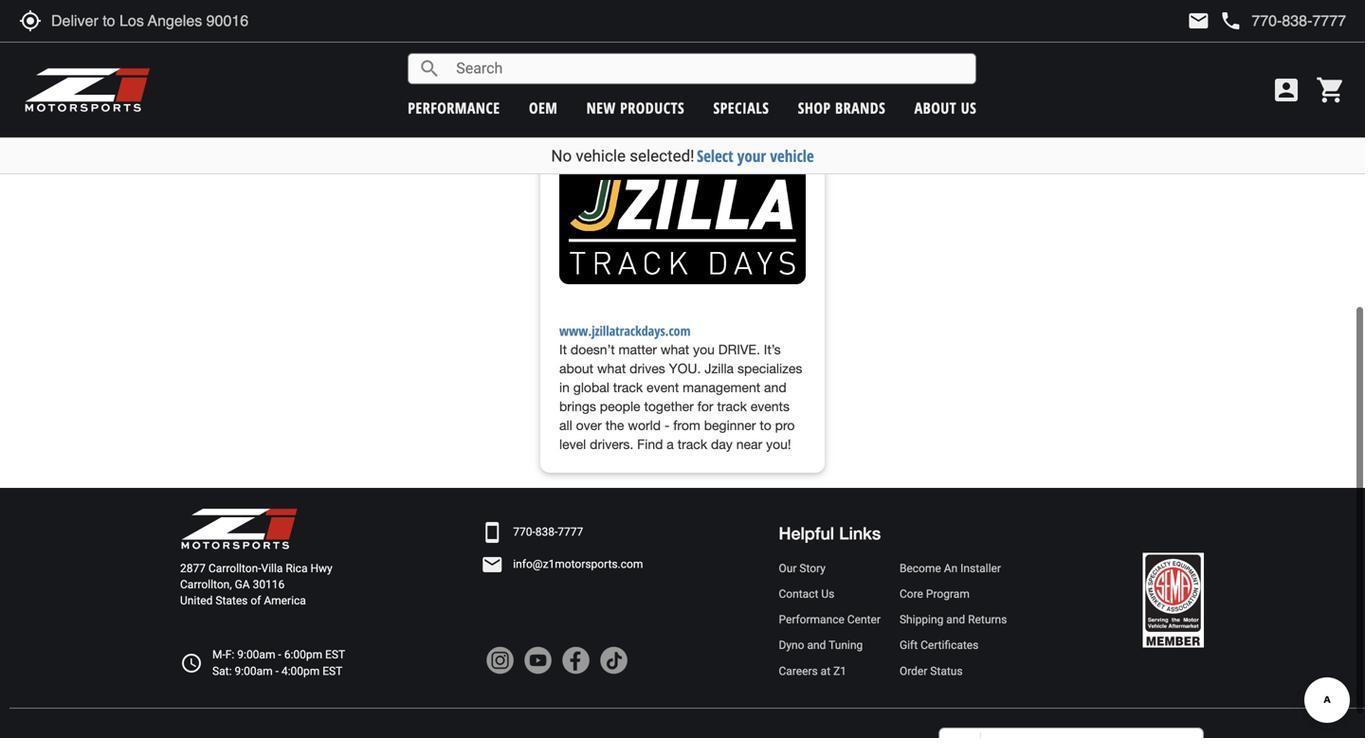 Task type: vqa. For each thing, say whether or not it's contained in the screenshot.
not
no



Task type: describe. For each thing, give the bounding box(es) containing it.
states
[[216, 595, 248, 608]]

ga
[[235, 579, 250, 592]]

search
[[419, 57, 441, 80]]

4:00pm
[[282, 665, 320, 679]]

www.jzillatrackdays.com
[[560, 322, 691, 340]]

management
[[683, 380, 761, 396]]

2 vertical spatial track
[[678, 437, 708, 453]]

specializes
[[738, 361, 803, 377]]

0 vertical spatial 9:00am
[[237, 649, 276, 662]]

30116
[[253, 579, 285, 592]]

no
[[551, 147, 572, 166]]

shopping_cart link
[[1312, 75, 1347, 105]]

select
[[697, 145, 734, 167]]

world
[[628, 418, 661, 434]]

new
[[587, 98, 616, 118]]

helpful
[[779, 523, 835, 544]]

access_time
[[180, 652, 203, 675]]

1 horizontal spatial vehicle
[[771, 145, 814, 167]]

1 vertical spatial what
[[598, 361, 626, 377]]

the
[[606, 418, 625, 434]]

program
[[927, 588, 970, 601]]

performance
[[408, 98, 500, 118]]

tiktok link image
[[600, 647, 628, 675]]

products
[[620, 98, 685, 118]]

info@z1motorsports.com
[[513, 558, 643, 572]]

core program link
[[900, 587, 1008, 603]]

email info@z1motorsports.com
[[481, 554, 643, 577]]

info@z1motorsports.com link
[[513, 557, 643, 573]]

2877
[[180, 562, 206, 576]]

2 horizontal spatial track
[[718, 399, 747, 415]]

carrollton,
[[180, 579, 232, 592]]

order
[[900, 665, 928, 679]]

near
[[737, 437, 763, 453]]

770-
[[513, 526, 536, 539]]

links
[[840, 523, 881, 544]]

order status link
[[900, 664, 1008, 680]]

order status
[[900, 665, 963, 679]]

1 vertical spatial est
[[323, 665, 343, 679]]

carrollton-
[[209, 562, 261, 576]]

specials link
[[714, 98, 770, 118]]

shop
[[798, 98, 831, 118]]

2877 carrollton-villa rica hwy carrollton, ga 30116 united states of america
[[180, 562, 333, 608]]

email
[[481, 554, 504, 577]]

it
[[560, 342, 567, 358]]

- inside www.jzillatrackdays.com it doesn't matter what you drive. it's about what drives you. jzilla specializes in global track event management and brings people together for            track events all over the world - from beginner to pro level drivers. find a track day near you!
[[665, 418, 670, 434]]

f:
[[226, 649, 235, 662]]

contact us link
[[779, 587, 881, 603]]

www.jzillatrackdays.com link
[[560, 322, 691, 341]]

facebook link image
[[562, 647, 590, 675]]

for
[[698, 399, 714, 415]]

careers at z1
[[779, 665, 847, 679]]

rica
[[286, 562, 308, 576]]

tuning
[[829, 640, 863, 653]]

become an installer
[[900, 562, 1002, 576]]

our
[[779, 562, 797, 576]]

performance
[[779, 614, 845, 627]]

gift certificates
[[900, 640, 979, 653]]

in
[[560, 380, 570, 396]]

mail
[[1188, 9, 1211, 32]]

shop brands
[[798, 98, 886, 118]]

matter
[[619, 342, 657, 358]]

status
[[931, 665, 963, 679]]

brings
[[560, 399, 597, 415]]

jzilla
[[705, 361, 734, 377]]

new products
[[587, 98, 685, 118]]

dyno and tuning
[[779, 640, 863, 653]]

770-838-7777 link
[[513, 525, 584, 541]]

instagram link image
[[486, 647, 514, 675]]

account_box link
[[1267, 75, 1307, 105]]

you!
[[767, 437, 792, 453]]

and for shipping and returns
[[947, 614, 966, 627]]

sat:
[[212, 665, 232, 679]]

1 vertical spatial 9:00am
[[235, 665, 273, 679]]

oem
[[529, 98, 558, 118]]

drivers.
[[590, 437, 634, 453]]

performance link
[[408, 98, 500, 118]]

phone link
[[1220, 9, 1347, 32]]

your
[[738, 145, 767, 167]]

2 vertical spatial -
[[276, 665, 279, 679]]

returns
[[969, 614, 1008, 627]]



Task type: locate. For each thing, give the bounding box(es) containing it.
mail link
[[1188, 9, 1211, 32]]

est right '4:00pm'
[[323, 665, 343, 679]]

2 horizontal spatial and
[[947, 614, 966, 627]]

1 horizontal spatial and
[[808, 640, 827, 653]]

0 vertical spatial est
[[325, 649, 345, 662]]

and inside www.jzillatrackdays.com it doesn't matter what you drive. it's about what drives you. jzilla specializes in global track event management and brings people together for            track events all over the world - from beginner to pro level drivers. find a track day near you!
[[765, 380, 787, 396]]

us right about
[[961, 98, 977, 118]]

performance center link
[[779, 612, 881, 629]]

0 vertical spatial us
[[961, 98, 977, 118]]

0 horizontal spatial and
[[765, 380, 787, 396]]

youtube link image
[[524, 647, 552, 675]]

www.jzillatrackdays.com it doesn't matter what you drive. it's about what drives you. jzilla specializes in global track event management and brings people together for            track events all over the world - from beginner to pro level drivers. find a track day near you!
[[560, 322, 803, 453]]

you.
[[669, 361, 701, 377]]

1 horizontal spatial us
[[961, 98, 977, 118]]

0 vertical spatial -
[[665, 418, 670, 434]]

it's
[[764, 342, 781, 358]]

become an installer link
[[900, 561, 1008, 577]]

vehicle inside no vehicle selected! select your vehicle
[[576, 147, 626, 166]]

est right 6:00pm at the left bottom
[[325, 649, 345, 662]]

find
[[638, 437, 663, 453]]

and for dyno and tuning
[[808, 640, 827, 653]]

0 horizontal spatial us
[[822, 588, 835, 601]]

drives
[[630, 361, 666, 377]]

about us
[[915, 98, 977, 118]]

0 vertical spatial track
[[614, 380, 643, 396]]

our story link
[[779, 561, 881, 577]]

0 horizontal spatial track
[[614, 380, 643, 396]]

what down doesn't
[[598, 361, 626, 377]]

838-
[[536, 526, 558, 539]]

0 vertical spatial what
[[661, 342, 690, 358]]

selected!
[[630, 147, 695, 166]]

dyno and tuning link
[[779, 638, 881, 654]]

and right dyno
[[808, 640, 827, 653]]

to
[[760, 418, 772, 434]]

vehicle right your
[[771, 145, 814, 167]]

track
[[614, 380, 643, 396], [718, 399, 747, 415], [678, 437, 708, 453]]

brands
[[836, 98, 886, 118]]

helpful links
[[779, 523, 881, 544]]

hwy
[[311, 562, 333, 576]]

gift certificates link
[[900, 638, 1008, 654]]

story
[[800, 562, 826, 576]]

careers at z1 link
[[779, 664, 881, 680]]

about
[[915, 98, 957, 118]]

center
[[848, 614, 881, 627]]

us for contact us
[[822, 588, 835, 601]]

my_location
[[19, 9, 42, 32]]

installer
[[961, 562, 1002, 576]]

at
[[821, 665, 831, 679]]

and down core program 'link' at the right
[[947, 614, 966, 627]]

us for about us
[[961, 98, 977, 118]]

1 horizontal spatial what
[[661, 342, 690, 358]]

gift
[[900, 640, 918, 653]]

9:00am right sat:
[[235, 665, 273, 679]]

1 vertical spatial track
[[718, 399, 747, 415]]

day
[[711, 437, 733, 453]]

track up beginner
[[718, 399, 747, 415]]

doesn't
[[571, 342, 615, 358]]

mail phone
[[1188, 9, 1243, 32]]

Search search field
[[441, 54, 976, 83]]

1 horizontal spatial track
[[678, 437, 708, 453]]

z1 motorsports logo image
[[24, 66, 151, 114]]

careers
[[779, 665, 818, 679]]

2 vertical spatial and
[[808, 640, 827, 653]]

z1
[[834, 665, 847, 679]]

z1 company logo image
[[180, 507, 299, 551]]

our story
[[779, 562, 826, 576]]

level
[[560, 437, 586, 453]]

what up the you.
[[661, 342, 690, 358]]

us down our story link
[[822, 588, 835, 601]]

core program
[[900, 588, 970, 601]]

dyno
[[779, 640, 805, 653]]

1 vertical spatial us
[[822, 588, 835, 601]]

- left 6:00pm at the left bottom
[[278, 649, 281, 662]]

contact us
[[779, 588, 835, 601]]

account_box
[[1272, 75, 1302, 105]]

contact
[[779, 588, 819, 601]]

about
[[560, 361, 594, 377]]

from
[[674, 418, 701, 434]]

1 vertical spatial -
[[278, 649, 281, 662]]

9:00am
[[237, 649, 276, 662], [235, 665, 273, 679]]

a
[[667, 437, 674, 453]]

phone
[[1220, 9, 1243, 32]]

about us link
[[915, 98, 977, 118]]

together
[[645, 399, 694, 415]]

what
[[661, 342, 690, 358], [598, 361, 626, 377]]

0 horizontal spatial vehicle
[[576, 147, 626, 166]]

and up events
[[765, 380, 787, 396]]

6:00pm
[[284, 649, 323, 662]]

9:00am right f:
[[237, 649, 276, 662]]

drive.
[[719, 342, 761, 358]]

track up people
[[614, 380, 643, 396]]

over
[[576, 418, 602, 434]]

- left '4:00pm'
[[276, 665, 279, 679]]

7777
[[558, 526, 584, 539]]

united
[[180, 595, 213, 608]]

performance center
[[779, 614, 881, 627]]

0 horizontal spatial what
[[598, 361, 626, 377]]

shipping
[[900, 614, 944, 627]]

beginner
[[705, 418, 756, 434]]

an
[[945, 562, 958, 576]]

people
[[600, 399, 641, 415]]

vehicle right the no
[[576, 147, 626, 166]]

1 vertical spatial and
[[947, 614, 966, 627]]

m-
[[212, 649, 226, 662]]

core
[[900, 588, 924, 601]]

0 vertical spatial and
[[765, 380, 787, 396]]

villa
[[261, 562, 283, 576]]

of
[[251, 595, 261, 608]]

shopping_cart
[[1317, 75, 1347, 105]]

track down from
[[678, 437, 708, 453]]

- down together
[[665, 418, 670, 434]]

new products link
[[587, 98, 685, 118]]

smartphone 770-838-7777
[[481, 522, 584, 544]]

shipping and returns
[[900, 614, 1008, 627]]

shipping and returns link
[[900, 612, 1008, 629]]

select your vehicle link
[[697, 145, 814, 167]]

sema member logo image
[[1143, 553, 1205, 648]]

shop brands link
[[798, 98, 886, 118]]



